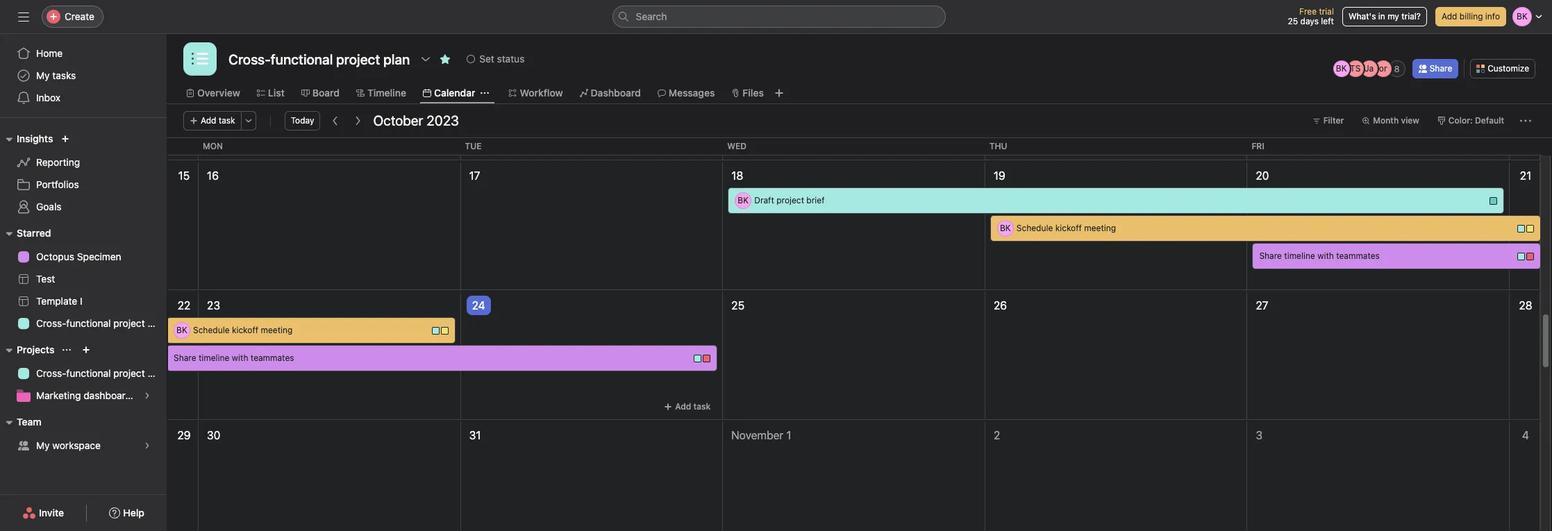 Task type: vqa. For each thing, say whether or not it's contained in the screenshot.
the Color: Default at top
yes



Task type: describe. For each thing, give the bounding box(es) containing it.
17
[[469, 169, 480, 182]]

1 vertical spatial task
[[694, 401, 711, 412]]

board
[[312, 87, 340, 99]]

customize button
[[1470, 59, 1536, 78]]

bk down 19
[[1000, 223, 1011, 233]]

0 horizontal spatial more actions image
[[244, 117, 253, 125]]

inbox
[[36, 92, 60, 103]]

draft
[[754, 195, 774, 206]]

timeline
[[367, 87, 406, 99]]

23
[[207, 299, 220, 312]]

brief
[[807, 195, 825, 206]]

or
[[1379, 63, 1387, 74]]

free
[[1299, 6, 1317, 17]]

0 vertical spatial add task
[[201, 115, 235, 126]]

test link
[[8, 268, 158, 290]]

month view button
[[1356, 111, 1426, 131]]

color: default button
[[1431, 111, 1511, 131]]

new project or portfolio image
[[82, 346, 91, 354]]

tue
[[465, 141, 482, 151]]

template i
[[36, 295, 82, 307]]

filter button
[[1306, 111, 1350, 131]]

ts
[[1350, 63, 1361, 74]]

portfolios link
[[8, 174, 158, 196]]

hide sidebar image
[[18, 11, 29, 22]]

1 horizontal spatial share timeline with teammates
[[1259, 251, 1380, 261]]

dashboards
[[83, 390, 136, 401]]

tasks
[[52, 69, 76, 81]]

timeline link
[[356, 85, 406, 101]]

1
[[786, 429, 791, 442]]

31
[[469, 429, 481, 442]]

tab actions image
[[481, 89, 489, 97]]

default
[[1475, 115, 1504, 126]]

wed
[[727, 141, 747, 151]]

today button
[[285, 111, 320, 131]]

my for my tasks
[[36, 69, 50, 81]]

0 horizontal spatial teammates
[[251, 353, 294, 363]]

billing
[[1460, 11, 1483, 22]]

free trial 25 days left
[[1288, 6, 1334, 26]]

next month image
[[352, 115, 364, 126]]

0 vertical spatial add
[[1442, 11, 1457, 22]]

octopus specimen link
[[8, 246, 158, 268]]

search list box
[[612, 6, 946, 28]]

plan for the cross-functional project plan link within the starred element
[[148, 317, 167, 329]]

20
[[1256, 169, 1269, 182]]

search button
[[612, 6, 946, 28]]

status
[[497, 53, 525, 65]]

what's
[[1349, 11, 1376, 22]]

0 horizontal spatial share timeline with teammates
[[174, 353, 294, 363]]

share inside button
[[1430, 63, 1452, 74]]

color:
[[1449, 115, 1473, 126]]

27
[[1256, 299, 1269, 312]]

cross-functional project plan for the cross-functional project plan link within the starred element
[[36, 317, 167, 329]]

today
[[291, 115, 314, 126]]

marketing dashboards link
[[8, 385, 158, 407]]

my
[[1388, 11, 1399, 22]]

19
[[994, 169, 1005, 182]]

1 vertical spatial add task
[[675, 401, 711, 412]]

0 horizontal spatial task
[[219, 115, 235, 126]]

0 horizontal spatial kickoff
[[232, 325, 258, 335]]

24
[[472, 299, 485, 312]]

my tasks
[[36, 69, 76, 81]]

1 vertical spatial schedule
[[193, 325, 230, 335]]

board link
[[301, 85, 340, 101]]

specimen
[[77, 251, 121, 263]]

8
[[1394, 64, 1400, 74]]

test
[[36, 273, 55, 285]]

set status button
[[461, 49, 531, 69]]

trial?
[[1402, 11, 1421, 22]]

see details, my workspace image
[[143, 442, 151, 450]]

october
[[373, 113, 423, 128]]

previous month image
[[330, 115, 341, 126]]

filter
[[1324, 115, 1344, 126]]

my workspace link
[[8, 435, 158, 457]]

reporting link
[[8, 151, 158, 174]]

marketing
[[36, 390, 81, 401]]

home link
[[8, 42, 158, 65]]

days
[[1301, 16, 1319, 26]]

files
[[743, 87, 764, 99]]

1 horizontal spatial timeline
[[1284, 251, 1315, 261]]

what's in my trial? button
[[1342, 7, 1427, 26]]

teams element
[[0, 410, 167, 460]]

month
[[1373, 115, 1399, 126]]

bk left the "ts"
[[1336, 63, 1347, 74]]

color: default
[[1449, 115, 1504, 126]]

new image
[[61, 135, 70, 143]]

octopus
[[36, 251, 74, 263]]

22
[[178, 299, 191, 312]]

reporting
[[36, 156, 80, 168]]

cross- for the cross-functional project plan link within the starred element
[[36, 317, 66, 329]]

share button
[[1412, 59, 1459, 78]]

home
[[36, 47, 63, 59]]

projects element
[[0, 338, 167, 410]]

template i link
[[8, 290, 158, 313]]

plan for the cross-functional project plan link within the projects element
[[148, 367, 167, 379]]

1 horizontal spatial teammates
[[1336, 251, 1380, 261]]

15
[[178, 169, 190, 182]]

invite button
[[13, 501, 73, 526]]

calendar
[[434, 87, 475, 99]]

26
[[994, 299, 1007, 312]]



Task type: locate. For each thing, give the bounding box(es) containing it.
None text field
[[225, 47, 413, 72]]

team button
[[0, 414, 41, 431]]

1 horizontal spatial 25
[[1288, 16, 1298, 26]]

plan inside starred element
[[148, 317, 167, 329]]

0 horizontal spatial timeline
[[199, 353, 229, 363]]

0 vertical spatial teammates
[[1336, 251, 1380, 261]]

dashboard link
[[580, 85, 641, 101]]

global element
[[0, 34, 167, 117]]

2 horizontal spatial add
[[1442, 11, 1457, 22]]

functional down the template i link at the left
[[66, 317, 111, 329]]

mon
[[203, 141, 223, 151]]

1 horizontal spatial with
[[1318, 251, 1334, 261]]

cross- down template
[[36, 317, 66, 329]]

ja
[[1365, 63, 1374, 74]]

1 vertical spatial add
[[201, 115, 216, 126]]

21
[[1520, 169, 1532, 182]]

0 horizontal spatial schedule kickoff meeting
[[193, 325, 293, 335]]

overview link
[[186, 85, 240, 101]]

0 vertical spatial share timeline with teammates
[[1259, 251, 1380, 261]]

25 inside free trial 25 days left
[[1288, 16, 1298, 26]]

1 vertical spatial timeline
[[199, 353, 229, 363]]

create
[[65, 10, 94, 22]]

draft project brief
[[754, 195, 825, 206]]

starred element
[[0, 221, 167, 338]]

set
[[479, 53, 494, 65]]

0 vertical spatial share
[[1430, 63, 1452, 74]]

remove from starred image
[[440, 53, 451, 65]]

0 vertical spatial cross-functional project plan
[[36, 317, 167, 329]]

1 cross-functional project plan from the top
[[36, 317, 167, 329]]

1 vertical spatial kickoff
[[232, 325, 258, 335]]

plan inside projects element
[[148, 367, 167, 379]]

0 horizontal spatial 25
[[731, 299, 745, 312]]

28
[[1519, 299, 1533, 312]]

1 plan from the top
[[148, 317, 167, 329]]

1 vertical spatial my
[[36, 440, 50, 451]]

29
[[177, 429, 191, 442]]

add billing info
[[1442, 11, 1500, 22]]

1 vertical spatial cross-functional project plan link
[[8, 363, 167, 385]]

1 vertical spatial teammates
[[251, 353, 294, 363]]

1 vertical spatial plan
[[148, 367, 167, 379]]

functional inside projects element
[[66, 367, 111, 379]]

1 my from the top
[[36, 69, 50, 81]]

teammates
[[1336, 251, 1380, 261], [251, 353, 294, 363]]

0 vertical spatial schedule
[[1017, 223, 1053, 233]]

schedule kickoff meeting
[[1017, 223, 1116, 233], [193, 325, 293, 335]]

1 cross-functional project plan link from the top
[[8, 313, 167, 335]]

0 vertical spatial 25
[[1288, 16, 1298, 26]]

help button
[[100, 501, 153, 526]]

cross-
[[36, 317, 66, 329], [36, 367, 66, 379]]

add for bottommost add task button
[[675, 401, 691, 412]]

0 vertical spatial plan
[[148, 317, 167, 329]]

add billing info button
[[1436, 7, 1506, 26]]

cross- inside starred element
[[36, 317, 66, 329]]

0 vertical spatial project
[[777, 195, 804, 206]]

bk
[[1336, 63, 1347, 74], [738, 195, 749, 206], [1000, 223, 1011, 233], [176, 325, 187, 335]]

2023
[[427, 113, 459, 128]]

0 vertical spatial add task button
[[183, 111, 241, 131]]

share timeline with teammates
[[1259, 251, 1380, 261], [174, 353, 294, 363]]

list image
[[192, 51, 208, 67]]

calendar link
[[423, 85, 475, 101]]

files link
[[732, 85, 764, 101]]

functional for the cross-functional project plan link within the projects element
[[66, 367, 111, 379]]

my workspace
[[36, 440, 101, 451]]

insights
[[17, 133, 53, 144]]

goals
[[36, 201, 62, 213]]

functional up the marketing dashboards
[[66, 367, 111, 379]]

help
[[123, 507, 144, 519]]

portfolios
[[36, 178, 79, 190]]

share up 27
[[1259, 251, 1282, 261]]

functional for the cross-functional project plan link within the starred element
[[66, 317, 111, 329]]

1 horizontal spatial more actions image
[[1520, 115, 1531, 126]]

projects button
[[0, 342, 54, 358]]

18
[[731, 169, 743, 182]]

info
[[1485, 11, 1500, 22]]

2 cross-functional project plan link from the top
[[8, 363, 167, 385]]

1 horizontal spatial kickoff
[[1055, 223, 1082, 233]]

share down 22
[[174, 353, 196, 363]]

project down the template i link at the left
[[113, 317, 145, 329]]

fri
[[1252, 141, 1265, 151]]

0 horizontal spatial schedule
[[193, 325, 230, 335]]

my tasks link
[[8, 65, 158, 87]]

october 2023
[[373, 113, 459, 128]]

1 vertical spatial 25
[[731, 299, 745, 312]]

add tab image
[[774, 88, 785, 99]]

kickoff
[[1055, 223, 1082, 233], [232, 325, 258, 335]]

2 plan from the top
[[148, 367, 167, 379]]

1 horizontal spatial add
[[675, 401, 691, 412]]

2 cross- from the top
[[36, 367, 66, 379]]

in
[[1378, 11, 1385, 22]]

cross-functional project plan link inside starred element
[[8, 313, 167, 335]]

projects
[[17, 344, 54, 356]]

1 functional from the top
[[66, 317, 111, 329]]

2 my from the top
[[36, 440, 50, 451]]

0 vertical spatial with
[[1318, 251, 1334, 261]]

1 vertical spatial add task button
[[658, 397, 717, 417]]

view
[[1401, 115, 1419, 126]]

0 vertical spatial timeline
[[1284, 251, 1315, 261]]

functional
[[66, 317, 111, 329], [66, 367, 111, 379]]

0 horizontal spatial with
[[232, 353, 248, 363]]

0 vertical spatial schedule kickoff meeting
[[1017, 223, 1116, 233]]

show options, current sort, top image
[[63, 346, 71, 354]]

cross-functional project plan link up the marketing dashboards
[[8, 363, 167, 385]]

16
[[207, 169, 219, 182]]

1 horizontal spatial meeting
[[1084, 223, 1116, 233]]

template
[[36, 295, 77, 307]]

25
[[1288, 16, 1298, 26], [731, 299, 745, 312]]

search
[[636, 10, 667, 22]]

4
[[1522, 429, 1529, 442]]

see details, marketing dashboards image
[[143, 392, 151, 400]]

bk left draft
[[738, 195, 749, 206]]

project inside starred element
[[113, 317, 145, 329]]

cross- up marketing
[[36, 367, 66, 379]]

my inside global element
[[36, 69, 50, 81]]

1 horizontal spatial schedule
[[1017, 223, 1053, 233]]

cross-functional project plan up the dashboards
[[36, 367, 167, 379]]

1 vertical spatial share
[[1259, 251, 1282, 261]]

0 vertical spatial cross-
[[36, 317, 66, 329]]

1 vertical spatial functional
[[66, 367, 111, 379]]

1 vertical spatial cross-
[[36, 367, 66, 379]]

schedule
[[1017, 223, 1053, 233], [193, 325, 230, 335]]

bk down 22
[[176, 325, 187, 335]]

messages
[[669, 87, 715, 99]]

share
[[1430, 63, 1452, 74], [1259, 251, 1282, 261], [174, 353, 196, 363]]

create button
[[42, 6, 103, 28]]

customize
[[1488, 63, 1529, 74]]

add
[[1442, 11, 1457, 22], [201, 115, 216, 126], [675, 401, 691, 412]]

insights element
[[0, 126, 167, 221]]

0 vertical spatial my
[[36, 69, 50, 81]]

list
[[268, 87, 285, 99]]

1 horizontal spatial add task button
[[658, 397, 717, 417]]

1 horizontal spatial add task
[[675, 401, 711, 412]]

cross- inside projects element
[[36, 367, 66, 379]]

0 vertical spatial functional
[[66, 317, 111, 329]]

my for my workspace
[[36, 440, 50, 451]]

1 horizontal spatial task
[[694, 401, 711, 412]]

my down team
[[36, 440, 50, 451]]

set status
[[479, 53, 525, 65]]

share right the "8"
[[1430, 63, 1452, 74]]

2 vertical spatial project
[[113, 367, 145, 379]]

0 horizontal spatial share
[[174, 353, 196, 363]]

add for topmost add task button
[[201, 115, 216, 126]]

starred
[[17, 227, 51, 239]]

cross-functional project plan link inside projects element
[[8, 363, 167, 385]]

30
[[207, 429, 220, 442]]

2
[[994, 429, 1000, 442]]

1 horizontal spatial schedule kickoff meeting
[[1017, 223, 1116, 233]]

cross-functional project plan for the cross-functional project plan link within the projects element
[[36, 367, 167, 379]]

0 vertical spatial cross-functional project plan link
[[8, 313, 167, 335]]

project left brief at the right
[[777, 195, 804, 206]]

my inside "link"
[[36, 440, 50, 451]]

insights button
[[0, 131, 53, 147]]

3
[[1256, 429, 1263, 442]]

0 vertical spatial kickoff
[[1055, 223, 1082, 233]]

0 horizontal spatial add task button
[[183, 111, 241, 131]]

1 vertical spatial project
[[113, 317, 145, 329]]

1 vertical spatial cross-functional project plan
[[36, 367, 167, 379]]

1 horizontal spatial share
[[1259, 251, 1282, 261]]

plan
[[148, 317, 167, 329], [148, 367, 167, 379]]

my left tasks
[[36, 69, 50, 81]]

project up see details, marketing dashboards image
[[113, 367, 145, 379]]

1 vertical spatial meeting
[[261, 325, 293, 335]]

workflow link
[[509, 85, 563, 101]]

1 cross- from the top
[[36, 317, 66, 329]]

show options image
[[420, 53, 432, 65]]

i
[[80, 295, 82, 307]]

overview
[[197, 87, 240, 99]]

0 vertical spatial meeting
[[1084, 223, 1116, 233]]

cross-functional project plan inside starred element
[[36, 317, 167, 329]]

1 vertical spatial with
[[232, 353, 248, 363]]

november
[[731, 429, 784, 442]]

cross-functional project plan down the template i link at the left
[[36, 317, 167, 329]]

2 vertical spatial share
[[174, 353, 196, 363]]

more actions image
[[1520, 115, 1531, 126], [244, 117, 253, 125]]

starred button
[[0, 225, 51, 242]]

2 vertical spatial add
[[675, 401, 691, 412]]

1 vertical spatial schedule kickoff meeting
[[193, 325, 293, 335]]

what's in my trial?
[[1349, 11, 1421, 22]]

0 horizontal spatial add task
[[201, 115, 235, 126]]

2 cross-functional project plan from the top
[[36, 367, 167, 379]]

workspace
[[52, 440, 101, 451]]

cross-functional project plan inside projects element
[[36, 367, 167, 379]]

trial
[[1319, 6, 1334, 17]]

0 vertical spatial task
[[219, 115, 235, 126]]

0 horizontal spatial add
[[201, 115, 216, 126]]

cross-functional project plan link down the i
[[8, 313, 167, 335]]

timeline
[[1284, 251, 1315, 261], [199, 353, 229, 363]]

cross- for the cross-functional project plan link within the projects element
[[36, 367, 66, 379]]

0 horizontal spatial meeting
[[261, 325, 293, 335]]

2 functional from the top
[[66, 367, 111, 379]]

2 horizontal spatial share
[[1430, 63, 1452, 74]]

functional inside starred element
[[66, 317, 111, 329]]

month view
[[1373, 115, 1419, 126]]

1 vertical spatial share timeline with teammates
[[174, 353, 294, 363]]



